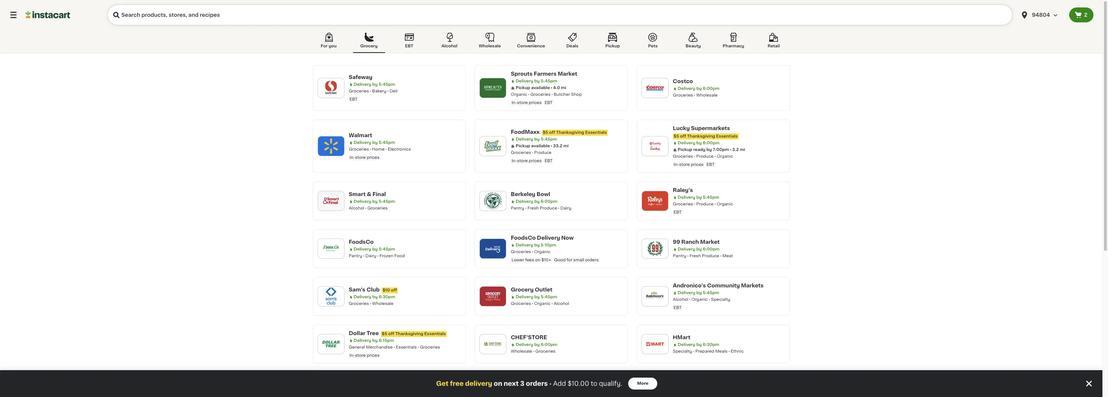 Task type: locate. For each thing, give the bounding box(es) containing it.
pantry down ranch
[[673, 254, 686, 258]]

delivery down raley's
[[678, 195, 695, 199]]

smart & final logo image
[[321, 191, 341, 211]]

33.2 mi
[[553, 144, 569, 148]]

pickup for 33.2 mi
[[516, 144, 530, 148]]

dollar tree logo image
[[321, 334, 341, 354]]

by for "walmart logo"
[[372, 141, 378, 145]]

1 horizontal spatial pantry
[[511, 206, 524, 210]]

1 vertical spatial 99
[[522, 378, 530, 384]]

by for berkeley bowl logo
[[534, 199, 540, 204]]

1 vertical spatial delivery by 6:30pm
[[678, 343, 719, 347]]

delivery by 6:00pm up wholesale groceries
[[516, 343, 557, 347]]

pantry for berkeley bowl
[[511, 206, 524, 210]]

$10+
[[542, 258, 551, 262]]

6:00pm for chef'store
[[541, 343, 557, 347]]

0 vertical spatial specialty
[[711, 298, 731, 302]]

wholesale groceries
[[511, 349, 556, 354]]

market up pantry fresh produce meat
[[700, 239, 720, 245]]

off inside lucky supermarkets $5 off thanksgiving essentials
[[680, 134, 686, 138]]

more
[[637, 381, 649, 386]]

delivery up 'groceries organic'
[[516, 243, 533, 247]]

2 horizontal spatial thanksgiving
[[687, 134, 715, 138]]

pharmacy button
[[718, 31, 750, 53]]

groceries wholesale
[[673, 93, 718, 97], [349, 302, 394, 306]]

dairy up now
[[560, 206, 571, 210]]

dairy left frozen
[[365, 254, 376, 258]]

delivery up 5:10pm
[[537, 235, 560, 241]]

delivery for grocery outlet logo
[[516, 295, 533, 299]]

6:00pm inside the 99 store delivery by 6:00pm
[[541, 386, 557, 390]]

fresh
[[528, 206, 539, 210], [690, 254, 701, 258]]

shop categories tab list
[[313, 31, 790, 53]]

hmart
[[673, 335, 691, 340]]

essentials inside dollar tree $5 off thanksgiving essentials
[[424, 332, 446, 336]]

by for the smart & final logo
[[372, 199, 378, 204]]

1 horizontal spatial $5
[[543, 131, 548, 135]]

delivery down costco on the top right of the page
[[678, 87, 695, 91]]

in- for 4.0 mi
[[512, 101, 517, 105]]

1 vertical spatial market
[[700, 239, 720, 245]]

pickup inside button
[[605, 44, 620, 48]]

6:30pm for wholesale
[[379, 295, 395, 299]]

pickup ready by 7:00pm
[[678, 148, 729, 152]]

prices down groceries produce
[[529, 159, 542, 163]]

1 vertical spatial groceries wholesale
[[349, 302, 394, 306]]

mi right 3.2
[[740, 148, 745, 152]]

groceries produce organic down pickup ready by 7:00pm on the right of the page
[[673, 154, 733, 158]]

1 vertical spatial groceries produce organic
[[673, 202, 733, 206]]

groceries down sprouts farmers market
[[530, 92, 551, 97]]

delivery up pantry dairy frozen food
[[354, 247, 371, 251]]

prices for 33.2 mi
[[529, 159, 542, 163]]

berkeley bowl
[[511, 192, 550, 197]]

add
[[553, 381, 566, 387]]

market for sprouts farmers market
[[558, 71, 577, 76]]

$5
[[543, 131, 548, 135], [674, 134, 679, 138], [382, 332, 387, 336]]

groceries produce
[[511, 151, 552, 155]]

1 horizontal spatial thanksgiving
[[556, 131, 584, 135]]

pantry fresh produce dairy
[[511, 206, 571, 210]]

0 horizontal spatial on
[[494, 381, 502, 387]]

94804 button
[[1020, 4, 1065, 25]]

prices for 3.2 mi
[[691, 163, 704, 167]]

delivery for lucky supermarkets logo
[[678, 141, 695, 145]]

delivery for foodsco delivery now logo
[[516, 243, 533, 247]]

essentials inside foodmaxx $5 off thanksgiving essentials
[[585, 131, 607, 135]]

0 vertical spatial grocery
[[360, 44, 378, 48]]

groceries down dollar tree $5 off thanksgiving essentials
[[420, 345, 440, 349]]

$5 down lucky
[[674, 134, 679, 138]]

delivery down walmart
[[354, 141, 371, 145]]

delivery down andronico's
[[678, 291, 695, 295]]

grocery inside button
[[360, 44, 378, 48]]

market up 4.0 mi
[[558, 71, 577, 76]]

in-store prices ebt down "ready"
[[674, 163, 715, 167]]

delivery by 5:45pm up groceries bakery deli
[[354, 82, 395, 87]]

market for 99 ranch market
[[700, 239, 720, 245]]

delivery for sprouts farmers market logo
[[516, 79, 533, 83]]

pantry
[[511, 206, 524, 210], [349, 254, 362, 258], [673, 254, 686, 258]]

0 vertical spatial available
[[531, 86, 550, 90]]

delivery for "walmart logo"
[[354, 141, 371, 145]]

delivery by 6:30pm
[[354, 295, 395, 299], [678, 343, 719, 347]]

delivery by 5:45pm for andronico's community markets
[[678, 291, 719, 295]]

off inside sam's club $10 off
[[391, 288, 397, 292]]

by for 'foodmaxx logo'
[[534, 137, 540, 141]]

alcohol for alcohol
[[442, 44, 458, 48]]

andronico's community markets logo image
[[645, 287, 665, 306]]

good
[[554, 258, 566, 262]]

delivery down grocery outlet
[[516, 295, 533, 299]]

by for chef'store logo
[[534, 343, 540, 347]]

off for dollar tree
[[388, 332, 394, 336]]

delivery by 5:45pm up groceries organic alcohol
[[516, 295, 557, 299]]

bakery
[[372, 89, 386, 93]]

0 horizontal spatial $5
[[382, 332, 387, 336]]

groceries up lower at the bottom left
[[511, 250, 531, 254]]

delivery by 5:45pm down raley's
[[678, 195, 719, 199]]

delivery by 5:10pm
[[516, 243, 556, 247]]

ebt
[[405, 44, 413, 48], [350, 97, 358, 101], [545, 101, 553, 105], [545, 159, 553, 163], [707, 163, 715, 167], [674, 210, 682, 214], [674, 306, 682, 310]]

by for grocery outlet logo
[[534, 295, 540, 299]]

delivery
[[465, 381, 492, 387]]

delivery by 5:45pm for sprouts farmers market
[[516, 79, 557, 83]]

costco logo image
[[645, 78, 665, 98]]

99 right the
[[522, 378, 530, 384]]

delivery by 6:00pm up "ready"
[[678, 141, 720, 145]]

the
[[511, 378, 521, 384]]

delivery by 5:45pm up alcohol organic specialty
[[678, 291, 719, 295]]

in- up raley's
[[674, 163, 679, 167]]

0 vertical spatial pickup available
[[516, 86, 550, 90]]

groceries organic
[[511, 250, 551, 254]]

tree
[[367, 331, 379, 336]]

delivery down safeway
[[354, 82, 371, 87]]

fresh for ranch
[[690, 254, 701, 258]]

available for groceries
[[531, 86, 550, 90]]

$5 inside dollar tree $5 off thanksgiving essentials
[[382, 332, 387, 336]]

delivery by 5:45pm for walmart
[[354, 141, 395, 145]]

by for hmart logo
[[696, 343, 702, 347]]

smart
[[349, 192, 366, 197]]

available up organic groceries butcher shop
[[531, 86, 550, 90]]

ebt button
[[393, 31, 425, 53]]

off inside dollar tree $5 off thanksgiving essentials
[[388, 332, 394, 336]]

in-
[[512, 101, 517, 105], [350, 155, 355, 160], [512, 159, 517, 163], [674, 163, 679, 167], [350, 354, 355, 358]]

1 vertical spatial available
[[531, 144, 550, 148]]

2 in-store prices from the top
[[350, 354, 380, 358]]

chef'store logo image
[[483, 334, 503, 354]]

0 vertical spatial groceries produce organic
[[673, 154, 733, 158]]

groceries wholesale for 6:00pm
[[673, 93, 718, 97]]

6:00pm for costco
[[703, 87, 720, 91]]

off down lucky
[[680, 134, 686, 138]]

pharmacy
[[723, 44, 744, 48]]

0 horizontal spatial dairy
[[365, 254, 376, 258]]

wholesale inside button
[[479, 44, 501, 48]]

0 horizontal spatial grocery
[[360, 44, 378, 48]]

6:30pm
[[379, 295, 395, 299], [703, 343, 719, 347]]

specialty down 'andronico's community markets'
[[711, 298, 731, 302]]

delivery by 5:45pm for raley's
[[678, 195, 719, 199]]

1 horizontal spatial 99
[[673, 239, 680, 245]]

1 horizontal spatial fresh
[[690, 254, 701, 258]]

groceries down final
[[367, 206, 388, 210]]

by
[[534, 79, 540, 83], [372, 82, 378, 87], [696, 87, 702, 91], [534, 137, 540, 141], [372, 141, 378, 145], [696, 141, 702, 145], [707, 148, 712, 152], [696, 195, 702, 199], [372, 199, 378, 204], [534, 199, 540, 204], [534, 243, 540, 247], [372, 247, 378, 251], [696, 247, 702, 251], [696, 291, 702, 295], [372, 295, 378, 299], [534, 295, 540, 299], [372, 339, 378, 343], [534, 343, 540, 347], [696, 343, 702, 347], [534, 386, 540, 390]]

delivery for costco logo
[[678, 87, 695, 91]]

bowl
[[537, 192, 550, 197]]

in-store prices ebt down groceries produce
[[512, 159, 553, 163]]

delivery by 5:45pm for grocery outlet
[[516, 295, 557, 299]]

on right fees
[[535, 258, 540, 262]]

delivery down smart & final
[[354, 199, 371, 204]]

meat
[[723, 254, 733, 258]]

costco
[[673, 79, 693, 84]]

grocery left the 'outlet'
[[511, 287, 534, 292]]

in-store prices down the home
[[350, 155, 380, 160]]

pickup available for produce
[[516, 144, 550, 148]]

on left next
[[494, 381, 502, 387]]

pickup available up groceries produce
[[516, 144, 550, 148]]

1 vertical spatial in-store prices
[[350, 354, 380, 358]]

0 vertical spatial delivery by 6:30pm
[[354, 295, 395, 299]]

foodsco delivery now logo image
[[483, 239, 503, 258]]

get
[[436, 381, 449, 387]]

thanksgiving inside dollar tree $5 off thanksgiving essentials
[[395, 332, 423, 336]]

walmart
[[349, 133, 372, 138]]

$10.00
[[568, 381, 589, 387]]

1 horizontal spatial market
[[700, 239, 720, 245]]

delivery by 6:00pm
[[678, 87, 720, 91], [678, 141, 720, 145], [516, 199, 557, 204], [678, 247, 720, 251], [516, 343, 557, 347]]

instacart image
[[25, 10, 70, 19]]

1 horizontal spatial orders
[[585, 258, 599, 262]]

delivery for raley's logo
[[678, 195, 695, 199]]

1 in-store prices from the top
[[350, 155, 380, 160]]

2 available from the top
[[531, 144, 550, 148]]

delivery by 6:00pm for chef'store
[[516, 343, 557, 347]]

in-store prices ebt
[[512, 101, 553, 105], [512, 159, 553, 163], [674, 163, 715, 167]]

3.2
[[732, 148, 739, 152]]

next
[[504, 381, 519, 387]]

groceries
[[349, 89, 369, 93], [530, 92, 551, 97], [673, 93, 693, 97], [349, 147, 369, 151], [511, 151, 531, 155], [673, 154, 693, 158], [673, 202, 693, 206], [367, 206, 388, 210], [511, 250, 531, 254], [349, 302, 369, 306], [511, 302, 531, 306], [420, 345, 440, 349], [535, 349, 556, 354]]

by for andronico's community markets logo
[[696, 291, 702, 295]]

pantry fresh produce meat
[[673, 254, 733, 258]]

prices
[[529, 101, 542, 105], [367, 155, 380, 160], [529, 159, 542, 163], [691, 163, 704, 167], [367, 354, 380, 358]]

0 horizontal spatial specialty
[[673, 349, 692, 354]]

off up 33.2
[[549, 131, 555, 135]]

dairy
[[560, 206, 571, 210], [365, 254, 376, 258]]

delivery by 6:00pm down costco on the top right of the page
[[678, 87, 720, 91]]

0 horizontal spatial market
[[558, 71, 577, 76]]

0 vertical spatial groceries wholesale
[[673, 93, 718, 97]]

walmart logo image
[[321, 136, 341, 156]]

thanksgiving for dollar tree
[[395, 332, 423, 336]]

available
[[531, 86, 550, 90], [531, 144, 550, 148]]

raley's logo image
[[645, 191, 665, 211]]

foodmaxx logo image
[[483, 136, 503, 156]]

1 vertical spatial fresh
[[690, 254, 701, 258]]

delivery by 6:00pm up pantry fresh produce dairy
[[516, 199, 557, 204]]

in- down sprouts
[[512, 101, 517, 105]]

None search field
[[107, 4, 1013, 25]]

delivery by 6:30pm for prepared meals
[[678, 343, 719, 347]]

1 horizontal spatial groceries wholesale
[[673, 93, 718, 97]]

2 pickup available from the top
[[516, 144, 550, 148]]

2 horizontal spatial pantry
[[673, 254, 686, 258]]

0 horizontal spatial thanksgiving
[[395, 332, 423, 336]]

groceries wholesale for 6:30pm
[[349, 302, 394, 306]]

delivery by 6:30pm up prepared
[[678, 343, 719, 347]]

groceries produce organic
[[673, 154, 733, 158], [673, 202, 733, 206]]

groceries produce organic down raley's
[[673, 202, 733, 206]]

1 vertical spatial 6:30pm
[[703, 343, 719, 347]]

5:45pm for smart & final
[[379, 199, 395, 204]]

lucky supermarkets logo image
[[645, 136, 665, 156]]

0 horizontal spatial fresh
[[528, 206, 539, 210]]

on inside get free delivery on next 3 orders • add $10.00 to qualify.
[[494, 381, 502, 387]]

pantry down berkeley
[[511, 206, 524, 210]]

treatment tracker modal dialog
[[0, 370, 1103, 397]]

0 horizontal spatial delivery by 6:30pm
[[354, 295, 395, 299]]

pickup available up organic groceries butcher shop
[[516, 86, 550, 90]]

foodsco up delivery by 5:10pm
[[511, 235, 536, 241]]

delivery by 6:30pm down club
[[354, 295, 395, 299]]

by for safeway logo at the top of page
[[372, 82, 378, 87]]

safeway logo image
[[321, 78, 341, 98]]

$5 inside foodmaxx $5 off thanksgiving essentials
[[543, 131, 548, 135]]

store down groceries produce
[[517, 159, 528, 163]]

dollar tree $5 off thanksgiving essentials
[[349, 331, 446, 336]]

1 vertical spatial orders
[[526, 381, 548, 387]]

ranch
[[681, 239, 699, 245]]

off for lucky supermarkets
[[680, 134, 686, 138]]

0 vertical spatial 6:30pm
[[379, 295, 395, 299]]

thanksgiving up the 33.2 mi
[[556, 131, 584, 135]]

1 vertical spatial dairy
[[365, 254, 376, 258]]

groceries down walmart
[[349, 147, 369, 151]]

essentials inside lucky supermarkets $5 off thanksgiving essentials
[[716, 134, 738, 138]]

99 left ranch
[[673, 239, 680, 245]]

$5 inside lucky supermarkets $5 off thanksgiving essentials
[[674, 134, 679, 138]]

delivery for berkeley bowl logo
[[516, 199, 533, 204]]

5:45pm for foodsco
[[379, 247, 395, 251]]

meals
[[715, 349, 728, 354]]

alcohol for alcohol organic specialty
[[673, 298, 688, 302]]

5:45pm for safeway
[[379, 82, 395, 87]]

by for raley's logo
[[696, 195, 702, 199]]

pantry right the foodsco logo
[[349, 254, 362, 258]]

fresh down 99 ranch market
[[690, 254, 701, 258]]

0 vertical spatial on
[[535, 258, 540, 262]]

alcohol groceries
[[349, 206, 388, 210]]

delivery up "ready"
[[678, 141, 695, 145]]

0 horizontal spatial 99
[[522, 378, 530, 384]]

by for costco logo
[[696, 87, 702, 91]]

$5 right foodmaxx
[[543, 131, 548, 135]]

delivery down berkeley
[[516, 199, 533, 204]]

in-store prices ebt for foodmaxx
[[512, 159, 553, 163]]

grocery
[[360, 44, 378, 48], [511, 287, 534, 292]]

sam's club $10 off
[[349, 287, 397, 292]]

foodmaxx
[[511, 129, 540, 135]]

0 horizontal spatial groceries wholesale
[[349, 302, 394, 306]]

andronico's community markets
[[673, 283, 764, 288]]

by for the sam's club logo
[[372, 295, 378, 299]]

prices for 4.0 mi
[[529, 101, 542, 105]]

0 horizontal spatial foodsco
[[349, 239, 374, 245]]

delivery
[[516, 79, 533, 83], [354, 82, 371, 87], [678, 87, 695, 91], [516, 137, 533, 141], [354, 141, 371, 145], [678, 141, 695, 145], [678, 195, 695, 199], [354, 199, 371, 204], [516, 199, 533, 204], [537, 235, 560, 241], [516, 243, 533, 247], [354, 247, 371, 251], [678, 247, 695, 251], [678, 291, 695, 295], [354, 295, 371, 299], [516, 295, 533, 299], [354, 339, 371, 343], [516, 343, 533, 347], [678, 343, 695, 347], [516, 386, 533, 390]]

store down pickup ready by 7:00pm on the right of the page
[[679, 163, 690, 167]]

delivery down chef'store
[[516, 343, 533, 347]]

0 vertical spatial 99
[[673, 239, 680, 245]]

0 vertical spatial in-store prices
[[350, 155, 380, 160]]

5:45pm for raley's
[[703, 195, 719, 199]]

1 available from the top
[[531, 86, 550, 90]]

1 horizontal spatial foodsco
[[511, 235, 536, 241]]

0 horizontal spatial orders
[[526, 381, 548, 387]]

delivery by 5:45pm down sprouts farmers market
[[516, 79, 557, 83]]

for you button
[[313, 31, 345, 53]]

thanksgiving down supermarkets
[[687, 134, 715, 138]]

in- for 33.2 mi
[[512, 159, 517, 163]]

off up 6:15pm
[[388, 332, 394, 336]]

club
[[367, 287, 380, 292]]

delivery by 5:45pm up the home
[[354, 141, 395, 145]]

delivery down sam's
[[354, 295, 371, 299]]

0 vertical spatial dairy
[[560, 206, 571, 210]]

by for 99 ranch market logo
[[696, 247, 702, 251]]

1 horizontal spatial 6:30pm
[[703, 343, 719, 347]]

0 vertical spatial market
[[558, 71, 577, 76]]

$5 for dollar tree
[[382, 332, 387, 336]]

1 horizontal spatial grocery
[[511, 287, 534, 292]]

groceries down foodmaxx
[[511, 151, 531, 155]]

6:30pm up specialty prepared meals ethnic
[[703, 343, 719, 347]]

7:00pm
[[713, 148, 729, 152]]

orders right small
[[585, 258, 599, 262]]

fresh down berkeley bowl
[[528, 206, 539, 210]]

orders left •
[[526, 381, 548, 387]]

pickup available
[[516, 86, 550, 90], [516, 144, 550, 148]]

delivery for hmart logo
[[678, 343, 695, 347]]

specialty
[[711, 298, 731, 302], [673, 349, 692, 354]]

0 horizontal spatial 6:30pm
[[379, 295, 395, 299]]

delivery by 5:45pm down final
[[354, 199, 395, 204]]

foodsco up pantry dairy frozen food
[[349, 239, 374, 245]]

delivery by 5:45pm for smart & final
[[354, 199, 395, 204]]

prices down "ready"
[[691, 163, 704, 167]]

get free delivery on next 3 orders • add $10.00 to qualify.
[[436, 381, 622, 387]]

1 horizontal spatial specialty
[[711, 298, 731, 302]]

6:00pm for 99 ranch market
[[703, 247, 720, 251]]

orders
[[585, 258, 599, 262], [526, 381, 548, 387]]

available up groceries produce
[[531, 144, 550, 148]]

2 horizontal spatial $5
[[674, 134, 679, 138]]

groceries down costco on the top right of the page
[[673, 93, 693, 97]]

delivery up general
[[354, 339, 371, 343]]

off for sam's club
[[391, 288, 397, 292]]

off right $10
[[391, 288, 397, 292]]

delivery by 6:00pm down 99 ranch market
[[678, 247, 720, 251]]

0 vertical spatial orders
[[585, 258, 599, 262]]

1 horizontal spatial delivery by 6:30pm
[[678, 343, 719, 347]]

1 vertical spatial grocery
[[511, 287, 534, 292]]

6:30pm down $10
[[379, 295, 395, 299]]

alcohol inside button
[[442, 44, 458, 48]]

0 vertical spatial fresh
[[528, 206, 539, 210]]

mi
[[561, 86, 566, 90], [563, 144, 569, 148], [740, 148, 745, 152]]

thanksgiving inside lucky supermarkets $5 off thanksgiving essentials
[[687, 134, 715, 138]]

mi for lucky
[[740, 148, 745, 152]]

groceries down sam's
[[349, 302, 369, 306]]

delivery by 5:45pm up pantry dairy frozen food
[[354, 247, 395, 251]]

99 inside the 99 store delivery by 6:00pm
[[522, 378, 530, 384]]

specialty down the hmart
[[673, 349, 692, 354]]

orders inside get free delivery on next 3 orders • add $10.00 to qualify.
[[526, 381, 548, 387]]

prices down organic groceries butcher shop
[[529, 101, 542, 105]]

1 pickup available from the top
[[516, 86, 550, 90]]

1 vertical spatial on
[[494, 381, 502, 387]]

ebt inside ebt button
[[405, 44, 413, 48]]

store down organic groceries butcher shop
[[517, 101, 528, 105]]

specialty prepared meals ethnic
[[673, 349, 744, 354]]

6:30pm for prepared meals
[[703, 343, 719, 347]]

delivery for 99 ranch market logo
[[678, 247, 695, 251]]

foodsco delivery now
[[511, 235, 574, 241]]

delivery down the hmart
[[678, 343, 695, 347]]

store
[[517, 101, 528, 105], [355, 155, 366, 160], [517, 159, 528, 163], [679, 163, 690, 167], [355, 354, 366, 358]]

produce
[[534, 151, 552, 155], [696, 154, 714, 158], [696, 202, 714, 206], [540, 206, 557, 210], [702, 254, 719, 258]]

delivery down sprouts
[[516, 79, 533, 83]]

by for lucky supermarkets logo
[[696, 141, 702, 145]]

lucky
[[673, 126, 690, 131]]

1 vertical spatial pickup available
[[516, 144, 550, 148]]

safeway
[[349, 75, 372, 80]]

0 horizontal spatial pantry
[[349, 254, 362, 258]]

groceries wholesale down costco on the top right of the page
[[673, 93, 718, 97]]



Task type: describe. For each thing, give the bounding box(es) containing it.
mi for foodmaxx
[[563, 144, 569, 148]]

general
[[349, 345, 365, 349]]

2
[[1084, 12, 1088, 18]]

delivery for the foodsco logo
[[354, 247, 371, 251]]

sam's club logo image
[[321, 287, 341, 306]]

pickup for 4.0 mi
[[516, 86, 530, 90]]

alcohol organic specialty
[[673, 298, 731, 302]]

in-store prices ebt down organic groceries butcher shop
[[512, 101, 553, 105]]

organic groceries butcher shop
[[511, 92, 582, 97]]

1 groceries produce organic from the top
[[673, 154, 733, 158]]

ready
[[693, 148, 706, 152]]

99 ranch market
[[673, 239, 720, 245]]

merchandise
[[366, 345, 393, 349]]

•
[[549, 381, 552, 387]]

delivery by 5:45pm for safeway
[[354, 82, 395, 87]]

for
[[321, 44, 328, 48]]

outlet
[[535, 287, 552, 292]]

groceries organic alcohol
[[511, 302, 569, 306]]

groceries down pickup ready by 7:00pm on the right of the page
[[673, 154, 693, 158]]

by inside the 99 store delivery by 6:00pm
[[534, 386, 540, 390]]

berkeley bowl logo image
[[483, 191, 503, 211]]

fees
[[525, 258, 534, 262]]

chef'store
[[511, 335, 547, 340]]

groceries down chef'store
[[535, 349, 556, 354]]

delivery by 5:45pm down foodmaxx
[[516, 137, 557, 141]]

delivery for dollar tree logo
[[354, 339, 371, 343]]

in-store prices ebt for lucky supermarkets
[[674, 163, 715, 167]]

grocery button
[[353, 31, 385, 53]]

pickup button
[[597, 31, 629, 53]]

by for the foodsco logo
[[372, 247, 378, 251]]

delivery for the sam's club logo
[[354, 295, 371, 299]]

in- down general
[[350, 354, 355, 358]]

sprouts farmers market
[[511, 71, 577, 76]]

store for 4.0 mi
[[517, 101, 528, 105]]

off inside foodmaxx $5 off thanksgiving essentials
[[549, 131, 555, 135]]

1 horizontal spatial on
[[535, 258, 540, 262]]

delivery by 6:00pm for 99 ranch market
[[678, 247, 720, 251]]

general merchandise essentials groceries
[[349, 345, 440, 349]]

store for 33.2 mi
[[517, 159, 528, 163]]

pantry for 99 ranch market
[[673, 254, 686, 258]]

smart & final
[[349, 192, 386, 197]]

33.2
[[553, 144, 562, 148]]

prices down the home
[[367, 155, 380, 160]]

for you
[[321, 44, 337, 48]]

in- for 3.2 mi
[[674, 163, 679, 167]]

grocery outlet
[[511, 287, 552, 292]]

$10
[[383, 288, 390, 292]]

delivery for the smart & final logo
[[354, 199, 371, 204]]

5:45pm for sprouts farmers market
[[541, 79, 557, 83]]

more button
[[628, 378, 657, 390]]

delivery by 5:45pm for foodsco
[[354, 247, 395, 251]]

foodsco logo image
[[321, 239, 341, 258]]

sprouts farmers market logo image
[[483, 78, 503, 98]]

farmers
[[534, 71, 557, 76]]

delivery by 6:00pm for berkeley bowl
[[516, 199, 557, 204]]

community
[[707, 283, 740, 288]]

delivery for chef'store logo
[[516, 343, 533, 347]]

by for dollar tree logo
[[372, 339, 378, 343]]

berkeley
[[511, 192, 535, 197]]

1 horizontal spatial dairy
[[560, 206, 571, 210]]

lucky supermarkets $5 off thanksgiving essentials
[[673, 126, 738, 138]]

wholesale button
[[474, 31, 506, 53]]

now
[[561, 235, 574, 241]]

delivery inside the 99 store delivery by 6:00pm
[[516, 386, 533, 390]]

in- down walmart
[[350, 155, 355, 160]]

1 vertical spatial specialty
[[673, 349, 692, 354]]

deals
[[566, 44, 578, 48]]

groceries bakery deli
[[349, 89, 398, 93]]

alcohol for alcohol groceries
[[349, 206, 364, 210]]

delivery by 6:00pm for costco
[[678, 87, 720, 91]]

pickup available for groceries
[[516, 86, 550, 90]]

foodsco for foodsco delivery now
[[511, 235, 536, 241]]

5:45pm for grocery outlet
[[541, 295, 557, 299]]

4.0
[[553, 86, 560, 90]]

food
[[394, 254, 405, 258]]

convenience
[[517, 44, 545, 48]]

by for foodsco delivery now logo
[[534, 243, 540, 247]]

2 button
[[1069, 7, 1094, 22]]

in-store prices for general
[[350, 354, 380, 358]]

groceries home electronics
[[349, 147, 411, 151]]

5:45pm for walmart
[[379, 141, 395, 145]]

by for sprouts farmers market logo
[[534, 79, 540, 83]]

for
[[567, 258, 572, 262]]

grocery for grocery
[[360, 44, 378, 48]]

$5 for lucky supermarkets
[[674, 134, 679, 138]]

shop
[[571, 92, 582, 97]]

delivery by 6:30pm for wholesale
[[354, 295, 395, 299]]

to
[[591, 381, 597, 387]]

in-store prices for groceries
[[350, 155, 380, 160]]

2 groceries produce organic from the top
[[673, 202, 733, 206]]

thanksgiving inside foodmaxx $5 off thanksgiving essentials
[[556, 131, 584, 135]]

available for produce
[[531, 144, 550, 148]]

home
[[372, 147, 385, 151]]

small
[[573, 258, 584, 262]]

qualify.
[[599, 381, 622, 387]]

groceries down safeway
[[349, 89, 369, 93]]

butcher
[[554, 92, 570, 97]]

ethnic
[[731, 349, 744, 354]]

94804
[[1032, 12, 1050, 18]]

Search field
[[107, 4, 1013, 25]]

delivery by 6:15pm
[[354, 339, 394, 343]]

lower fees on $10+ good for small orders
[[512, 258, 599, 262]]

lower
[[512, 258, 524, 262]]

markets
[[741, 283, 764, 288]]

store for 3.2 mi
[[679, 163, 690, 167]]

electronics
[[388, 147, 411, 151]]

retail button
[[758, 31, 790, 53]]

retail
[[768, 44, 780, 48]]

prices down merchandise
[[367, 354, 380, 358]]

3.2 mi
[[732, 148, 745, 152]]

foodsco for foodsco
[[349, 239, 374, 245]]

grocery outlet logo image
[[483, 287, 503, 306]]

4.0 mi
[[553, 86, 566, 90]]

5:10pm
[[541, 243, 556, 247]]

final
[[373, 192, 386, 197]]

dollar
[[349, 331, 365, 336]]

5:45pm for andronico's community markets
[[703, 291, 719, 295]]

delivery for andronico's community markets logo
[[678, 291, 695, 295]]

foodmaxx $5 off thanksgiving essentials
[[511, 129, 607, 135]]

beauty
[[686, 44, 701, 48]]

6:00pm for berkeley bowl
[[541, 199, 557, 204]]

pickup for 3.2 mi
[[678, 148, 692, 152]]

store
[[531, 378, 546, 384]]

pantry for foodsco
[[349, 254, 362, 258]]

store down groceries home electronics
[[355, 155, 366, 160]]

convenience button
[[514, 31, 548, 53]]

delivery for safeway logo at the top of page
[[354, 82, 371, 87]]

groceries down grocery outlet
[[511, 302, 531, 306]]

raley's
[[673, 188, 693, 193]]

mi up butcher
[[561, 86, 566, 90]]

deli
[[390, 89, 398, 93]]

store down general
[[355, 354, 366, 358]]

delivery for 'foodmaxx logo'
[[516, 137, 533, 141]]

prepared
[[696, 349, 714, 354]]

sam's
[[349, 287, 365, 292]]

pets
[[648, 44, 658, 48]]

99 ranch market logo image
[[645, 239, 665, 258]]

pantry dairy frozen food
[[349, 254, 405, 258]]

6:15pm
[[379, 339, 394, 343]]

hmart logo image
[[645, 334, 665, 354]]

groceries down raley's
[[673, 202, 693, 206]]

alcohol button
[[434, 31, 466, 53]]



Task type: vqa. For each thing, say whether or not it's contained in the screenshot.
Sam's
yes



